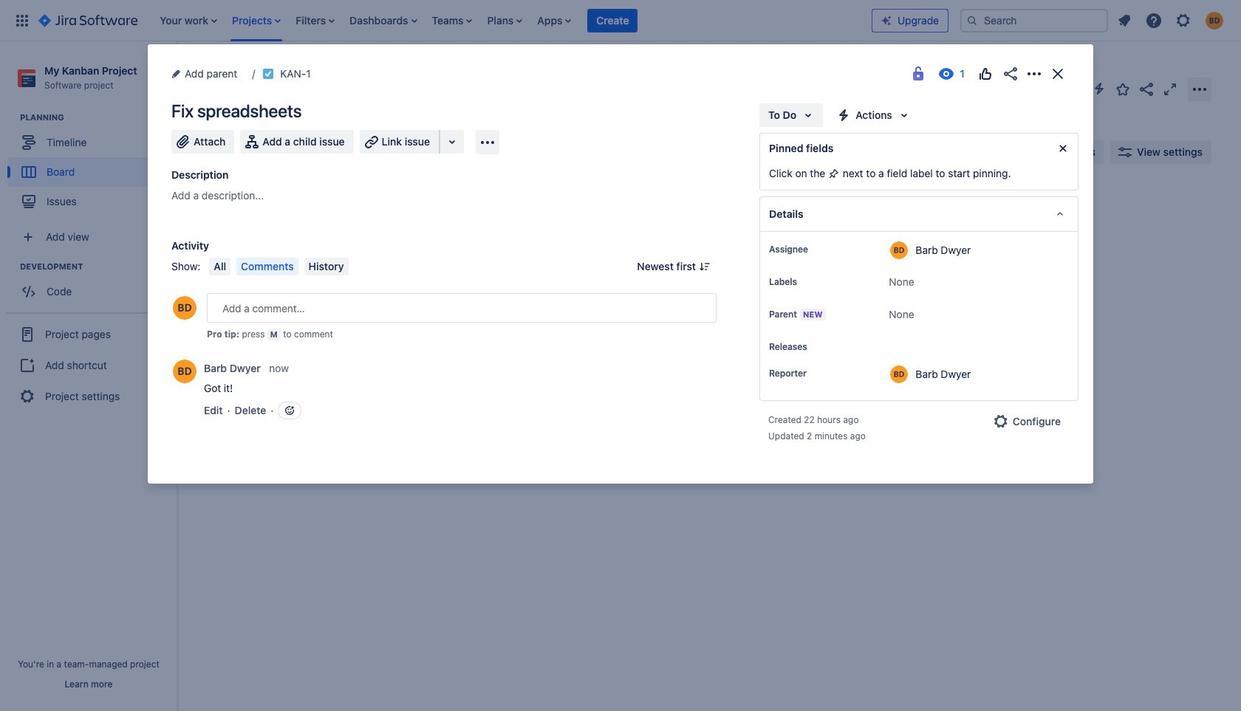 Task type: describe. For each thing, give the bounding box(es) containing it.
2 vertical spatial group
[[6, 313, 171, 418]]

5 list item from the left
[[427, 0, 477, 41]]

add app image
[[479, 133, 496, 151]]

1 list item from the left
[[155, 0, 222, 41]]

3 list item from the left
[[291, 0, 339, 41]]

task image
[[262, 68, 274, 80]]

vote options: no one has voted for this issue yet. image
[[977, 65, 994, 83]]

add reaction image
[[284, 405, 296, 417]]

enter full screen image
[[1161, 80, 1179, 98]]

labels pin to top. only you can see pinned fields. image
[[800, 276, 812, 288]]

6 list item from the left
[[483, 0, 527, 41]]

Search field
[[960, 8, 1108, 32]]

2 list item from the left
[[228, 0, 285, 41]]

hide message image
[[1054, 140, 1072, 157]]

Search this board text field
[[208, 139, 276, 165]]



Task type: locate. For each thing, give the bounding box(es) containing it.
more information about barb dwyer image
[[891, 242, 908, 259]]

primary element
[[9, 0, 872, 41]]

7 list item from the left
[[533, 0, 576, 41]]

task image
[[219, 267, 231, 279]]

Add a comment… field
[[207, 293, 717, 323]]

heading for group to the top
[[20, 112, 177, 124]]

banner
[[0, 0, 1241, 41]]

1 vertical spatial heading
[[20, 261, 177, 273]]

4 list item from the left
[[345, 0, 421, 41]]

sidebar element
[[0, 41, 177, 711]]

heading
[[20, 112, 177, 124], [20, 261, 177, 273]]

assignee pin to top. only you can see pinned fields. image
[[811, 244, 823, 256]]

group
[[7, 112, 177, 221], [7, 261, 177, 311], [6, 313, 171, 418]]

2 heading from the top
[[20, 261, 177, 273]]

reporter pin to top. only you can see pinned fields. image
[[810, 368, 821, 380]]

heading for the middle group
[[20, 261, 177, 273]]

8 list item from the left
[[588, 0, 638, 41]]

menu bar
[[206, 258, 351, 276]]

list item
[[155, 0, 222, 41], [228, 0, 285, 41], [291, 0, 339, 41], [345, 0, 421, 41], [427, 0, 477, 41], [483, 0, 527, 41], [533, 0, 576, 41], [588, 0, 638, 41]]

create column image
[[835, 194, 853, 211]]

search image
[[966, 14, 978, 26]]

close image
[[1049, 65, 1067, 83]]

dialog
[[148, 44, 1093, 484]]

1 vertical spatial group
[[7, 261, 177, 311]]

link web pages and more image
[[443, 133, 461, 151]]

add people image
[[363, 143, 381, 161]]

None search field
[[960, 8, 1108, 32]]

details element
[[759, 197, 1079, 232]]

0 vertical spatial heading
[[20, 112, 177, 124]]

copy link to issue image
[[308, 67, 320, 79]]

1 heading from the top
[[20, 112, 177, 124]]

more information about barb dwyer image
[[173, 360, 197, 383]]

actions image
[[1025, 65, 1043, 83]]

0 vertical spatial group
[[7, 112, 177, 221]]

0 horizontal spatial list
[[152, 0, 872, 41]]

1 horizontal spatial list
[[1111, 7, 1232, 34]]

list
[[152, 0, 872, 41], [1111, 7, 1232, 34]]

jira software image
[[38, 11, 138, 29], [38, 11, 138, 29]]

star kan board image
[[1114, 80, 1132, 98]]



Task type: vqa. For each thing, say whether or not it's contained in the screenshot.
'In Progress' element Create issue image
no



